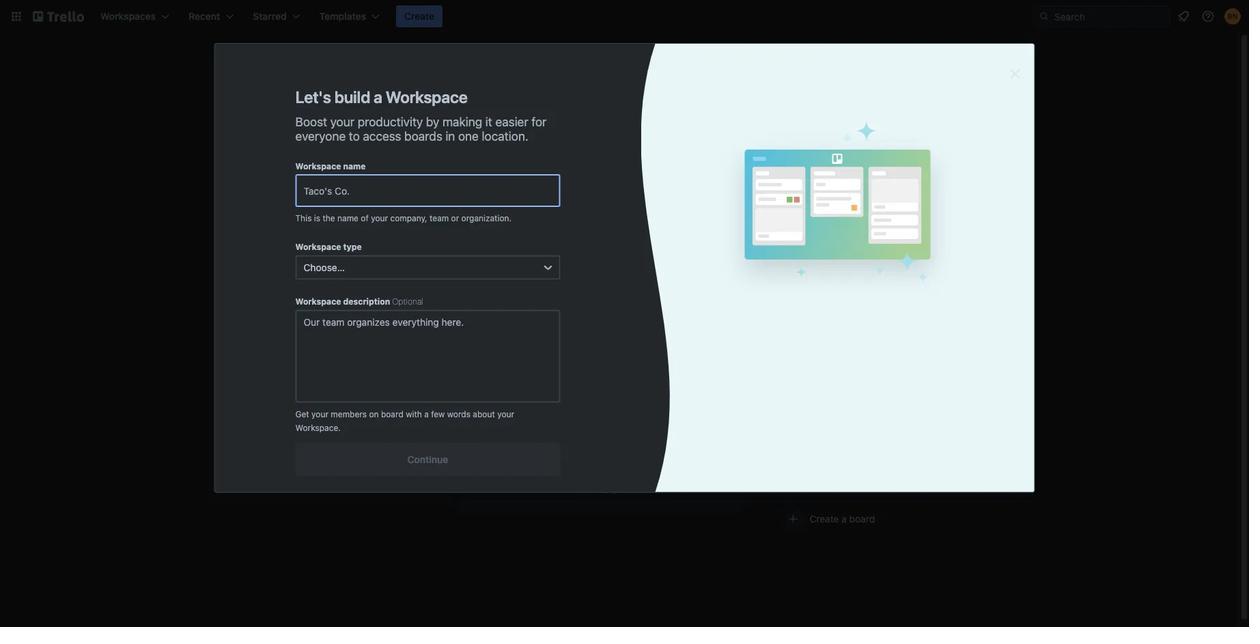 Task type: vqa. For each thing, say whether or not it's contained in the screenshot.
image
no



Task type: describe. For each thing, give the bounding box(es) containing it.
will
[[600, 397, 614, 409]]

priority: highest
[[524, 294, 586, 304]]

members
[[331, 409, 367, 419]]

workspace down priority: highest
[[535, 320, 578, 329]]

ben nelson (bennelson96) image
[[1225, 8, 1241, 25]]

2 vertical spatial the
[[542, 410, 557, 421]]

james inside a lead management pipeline by crmble james peterson's workspace
[[810, 280, 835, 290]]

or
[[451, 214, 459, 223]]

1 horizontal spatial james peterson's workspace
[[462, 320, 578, 329]]

virtual
[[562, 273, 591, 284]]

crmble
[[962, 268, 996, 279]]

ben
[[267, 179, 284, 191]]

recently
[[802, 176, 837, 185]]

peterson's inside james peterson's workspace
[[299, 205, 347, 217]]

Our team organizes everything here. text field
[[295, 310, 561, 403]]

while
[[597, 385, 620, 396]]

as
[[666, 425, 676, 436]]

reply
[[596, 484, 618, 494]]

checklist
[[581, 88, 621, 100]]

put
[[505, 385, 519, 396]]

one
[[458, 129, 479, 143]]

0 horizontal spatial this
[[522, 385, 538, 396]]

workspace for workspace type
[[295, 242, 341, 252]]

let's
[[295, 87, 331, 107]]

peterson
[[528, 348, 570, 360]]

name.
[[663, 410, 690, 421]]

easier
[[496, 114, 529, 129]]

show
[[664, 88, 687, 100]]

viewed
[[839, 176, 867, 185]]

workspace inside james peterson's workspace
[[267, 219, 316, 230]]

ben nelson's workspace
[[267, 179, 377, 191]]

0 vertical spatial highlights
[[481, 124, 522, 133]]

0 vertical spatial team
[[430, 214, 449, 223]]

trello
[[810, 215, 831, 224]]

type
[[343, 242, 362, 252]]

project management james peterson's workspace
[[810, 235, 922, 257]]

activity
[[618, 180, 650, 191]]

open information menu image
[[1202, 10, 1215, 23]]

Search field
[[1050, 6, 1170, 27]]

0 notifications image
[[1176, 8, 1192, 25]]

workspace.
[[295, 423, 341, 433]]

management for project management
[[846, 131, 908, 142]]

james inside james peterson's workspace
[[267, 205, 296, 217]]

workspace up boost your productivity by making it easier for everyone to access boards in one location.
[[386, 87, 468, 107]]

create for create a board
[[810, 513, 839, 525]]

continue button
[[295, 443, 561, 476]]

and
[[584, 194, 600, 205]]

this
[[295, 214, 312, 223]]

their
[[494, 397, 514, 409]]

choose…
[[304, 262, 345, 273]]

site
[[810, 202, 828, 214]]

may
[[484, 385, 502, 396]]

1 vertical spatial highlights
[[527, 157, 582, 170]]

workspace for workspace name
[[295, 161, 341, 171]]

boards
[[405, 129, 443, 143]]

1 vertical spatial task
[[645, 425, 663, 436]]

stay
[[527, 180, 547, 191]]

us
[[642, 397, 652, 409]]

a lead management pipeline by crmble james peterson's workspace
[[810, 268, 996, 290]]

to inside boost your productivity by making it easier for everyone to access boards in one location.
[[349, 129, 360, 143]]

boost your productivity by making it easier for everyone to access boards in one location.
[[295, 114, 547, 143]]

build
[[335, 87, 370, 107]]

workspace inside a lead management pipeline by crmble james peterson's workspace
[[881, 280, 922, 290]]

@bennelson96
[[470, 425, 536, 436]]

workspace for workspace description optional
[[295, 297, 341, 306]]

in inside boost your productivity by making it easier for everyone to access boards in one location.
[[446, 129, 455, 143]]

is
[[314, 214, 320, 223]]

home link
[[239, 115, 414, 139]]

update
[[593, 425, 623, 436]]

james inside project management james peterson's workspace
[[810, 248, 835, 257]]

create a board
[[810, 513, 875, 525]]

focused
[[467, 410, 502, 421]]

name inside 'we may put this task on hold while the marketing team holds their name contest, this will allow us to have a more focused effort in the securing of our domain name. @bennelson96 feel free to update this task as necessary.'
[[516, 397, 541, 409]]

item,
[[623, 88, 645, 100]]

project management
[[810, 131, 908, 142]]

dismiss
[[617, 221, 651, 232]]

1 horizontal spatial up
[[689, 88, 700, 100]]

we
[[467, 385, 481, 396]]

our
[[611, 410, 626, 421]]

home
[[267, 121, 293, 133]]

1 vertical spatial the
[[622, 385, 636, 396]]

of inside 'we may put this task on hold while the marketing team holds their name contest, this will allow us to have a more focused effort in the securing of our domain name. @bennelson96 feel free to update this task as necessary.'
[[600, 410, 609, 421]]

management inside a lead management pipeline by crmble james peterson's workspace
[[844, 268, 906, 279]]

when you're added to a checklist item, it'll show up here.
[[474, 88, 725, 100]]

highest
[[557, 294, 586, 304]]

0 horizontal spatial james peterson's workspace
[[267, 205, 347, 230]]

lead
[[819, 268, 842, 279]]

website
[[639, 273, 675, 284]]

get
[[295, 409, 309, 419]]

it!
[[606, 221, 614, 232]]

making
[[443, 114, 483, 129]]

to inside stay up to date with activity from your workspaces and boards.
[[563, 180, 572, 191]]

james peterson's workspace link
[[239, 200, 414, 236]]

status:
[[597, 294, 625, 304]]

continue
[[408, 454, 448, 465]]

on inside get your members on board with a few words about your workspace.
[[369, 409, 379, 419]]

your inside stay up to date with activity from your workspaces and boards.
[[675, 180, 695, 191]]

by inside boost your productivity by making it easier for everyone to access boards in one location.
[[426, 114, 440, 129]]

location.
[[482, 129, 529, 143]]

got it! dismiss this.
[[587, 221, 672, 232]]

securing
[[470, 273, 509, 284]]

0 vertical spatial the
[[323, 214, 335, 223]]

priority:
[[524, 294, 554, 304]]

added
[[532, 88, 560, 100]]

james up put
[[494, 348, 525, 360]]

effort
[[505, 410, 529, 421]]

Workspace name text field
[[295, 174, 561, 207]]

0 vertical spatial name
[[343, 161, 366, 171]]

workspace description optional
[[295, 297, 424, 306]]

0 vertical spatial templates
[[267, 94, 313, 105]]

pet
[[594, 273, 608, 284]]

a inside get your members on board with a few words about your workspace.
[[424, 409, 429, 419]]

got
[[587, 221, 603, 232]]

management for project management james peterson's workspace
[[846, 235, 908, 246]]

got it! dismiss this. button
[[527, 216, 732, 238]]

workspace name
[[295, 161, 366, 171]]

more
[[698, 397, 720, 409]]

1 vertical spatial name
[[338, 214, 359, 223]]



Task type: locate. For each thing, give the bounding box(es) containing it.
about
[[473, 409, 495, 419]]

for up priority: highest
[[548, 273, 560, 284]]

1 horizontal spatial on
[[561, 385, 572, 396]]

project for project management
[[810, 131, 844, 142]]

this.
[[653, 221, 672, 232]]

with inside get your members on board with a few words about your workspace.
[[406, 409, 422, 419]]

0 vertical spatial task
[[540, 385, 559, 396]]

on right members
[[369, 409, 379, 419]]

project inside project management james peterson's workspace
[[810, 235, 844, 246]]

board
[[381, 409, 404, 419], [850, 513, 875, 525]]

0 horizontal spatial of
[[361, 214, 369, 223]]

0 horizontal spatial team
[[430, 214, 449, 223]]

your right from
[[675, 180, 695, 191]]

1 vertical spatial templates
[[834, 215, 873, 224]]

workspace down pipeline
[[881, 280, 922, 290]]

free
[[561, 425, 579, 436]]

company,
[[390, 214, 427, 223]]

1 vertical spatial with
[[406, 409, 422, 419]]

1 vertical spatial project
[[810, 235, 844, 246]]

reply button
[[462, 476, 738, 503]]

1 horizontal spatial with
[[597, 180, 615, 191]]

workspace down workspace name
[[329, 179, 377, 191]]

for inside boost your productivity by making it easier for everyone to access boards in one location.
[[532, 114, 547, 129]]

the
[[323, 214, 335, 223], [622, 385, 636, 396], [542, 410, 557, 421]]

0 vertical spatial james peterson's workspace
[[267, 205, 347, 230]]

1 horizontal spatial in
[[532, 410, 540, 421]]

james down ben
[[267, 205, 296, 217]]

a inside button
[[842, 513, 847, 525]]

your up the workspace.
[[312, 409, 329, 419]]

securing domain for virtual pet game website
[[470, 273, 675, 284]]

in
[[627, 294, 634, 304]]

of up type
[[361, 214, 369, 223]]

1 vertical spatial this
[[582, 397, 598, 409]]

this is the name of your company, team or organization.
[[295, 214, 512, 223]]

project up recently
[[810, 131, 844, 142]]

highlights
[[481, 124, 522, 133], [527, 157, 582, 170]]

0 horizontal spatial by
[[426, 114, 440, 129]]

site reliability trello templates
[[810, 202, 877, 224]]

templates down reliability at right
[[834, 215, 873, 224]]

0 vertical spatial on
[[561, 385, 572, 396]]

peterson's up 'james peterson'
[[490, 320, 533, 329]]

everyone
[[295, 129, 346, 143]]

create button
[[396, 5, 443, 27]]

for
[[532, 114, 547, 129], [548, 273, 560, 284]]

workspaces up ben
[[248, 157, 297, 167]]

1 horizontal spatial highlights
[[527, 157, 582, 170]]

0 horizontal spatial templates
[[267, 94, 313, 105]]

0 horizontal spatial for
[[532, 114, 547, 129]]

by left making
[[426, 114, 440, 129]]

productivity
[[358, 114, 423, 129]]

workspace up choose… at the left
[[295, 242, 341, 252]]

in inside 'we may put this task on hold while the marketing team holds their name contest, this will allow us to have a more focused effort in the securing of our domain name. @bennelson96 feel free to update this task as necessary.'
[[532, 410, 540, 421]]

0 vertical spatial with
[[597, 180, 615, 191]]

words
[[447, 409, 471, 419]]

by inside a lead management pipeline by crmble james peterson's workspace
[[948, 268, 960, 279]]

marketing
[[639, 385, 683, 396]]

highlights right one
[[481, 124, 522, 133]]

0 vertical spatial by
[[426, 114, 440, 129]]

let's build a workspace
[[295, 87, 468, 107]]

0 vertical spatial project
[[810, 131, 844, 142]]

to
[[562, 88, 571, 100], [349, 129, 360, 143], [563, 180, 572, 191], [655, 397, 664, 409], [581, 425, 590, 436]]

this
[[522, 385, 538, 396], [582, 397, 598, 409], [626, 425, 642, 436]]

workspace inside project management james peterson's workspace
[[881, 248, 922, 257]]

optional
[[392, 297, 424, 306]]

james peterson's workspace down nelson's
[[267, 205, 347, 230]]

you're
[[502, 88, 529, 100]]

on inside 'we may put this task on hold while the marketing team holds their name contest, this will allow us to have a more focused effort in the securing of our domain name. @bennelson96 feel free to update this task as necessary.'
[[561, 385, 572, 396]]

get your members on board with a few words about your workspace.
[[295, 409, 515, 433]]

name up type
[[338, 214, 359, 223]]

0 horizontal spatial create
[[404, 11, 435, 22]]

james down securing
[[462, 320, 488, 329]]

peterson's down the ben nelson's workspace
[[299, 205, 347, 217]]

to left date on the left of page
[[563, 180, 572, 191]]

0 vertical spatial this
[[522, 385, 538, 396]]

1 vertical spatial board
[[850, 513, 875, 525]]

1 vertical spatial team
[[686, 385, 708, 396]]

for right easier
[[532, 114, 547, 129]]

primary element
[[0, 0, 1250, 33]]

pipeline
[[908, 268, 946, 279]]

1 vertical spatial up
[[549, 180, 560, 191]]

workspace up a lead management pipeline by crmble james peterson's workspace
[[881, 248, 922, 257]]

0 horizontal spatial with
[[406, 409, 422, 419]]

management up the viewed
[[846, 131, 908, 142]]

2 vertical spatial name
[[516, 397, 541, 409]]

your left company,
[[371, 214, 388, 223]]

with inside stay up to date with activity from your workspaces and boards.
[[597, 180, 615, 191]]

0 horizontal spatial up
[[549, 180, 560, 191]]

board inside button
[[850, 513, 875, 525]]

to right added
[[562, 88, 571, 100]]

peterson's down lead at the top
[[837, 280, 878, 290]]

1 project from the top
[[810, 131, 844, 142]]

team left or
[[430, 214, 449, 223]]

a inside 'we may put this task on hold while the marketing team holds their name contest, this will allow us to have a more focused effort in the securing of our domain name. @bennelson96 feel free to update this task as necessary.'
[[690, 397, 695, 409]]

1 horizontal spatial workspaces
[[527, 194, 581, 205]]

contest,
[[543, 397, 579, 409]]

0 vertical spatial workspaces
[[248, 157, 297, 167]]

0 horizontal spatial the
[[323, 214, 335, 223]]

1 horizontal spatial of
[[600, 410, 609, 421]]

on up contest, at left bottom
[[561, 385, 572, 396]]

search image
[[1039, 11, 1050, 22]]

1 vertical spatial workspaces
[[527, 194, 581, 205]]

0 vertical spatial management
[[846, 131, 908, 142]]

with up boards.
[[597, 180, 615, 191]]

1 horizontal spatial task
[[645, 425, 663, 436]]

recently viewed
[[802, 176, 867, 185]]

peterson's
[[299, 205, 347, 217], [837, 248, 878, 257], [837, 280, 878, 290], [490, 320, 533, 329]]

to left access
[[349, 129, 360, 143]]

1 vertical spatial of
[[600, 410, 609, 421]]

when
[[474, 88, 499, 100]]

templates
[[267, 94, 313, 105], [834, 215, 873, 224]]

few
[[431, 409, 445, 419]]

create a board button
[[777, 503, 1011, 536]]

1 vertical spatial by
[[948, 268, 960, 279]]

in left one
[[446, 129, 455, 143]]

1 horizontal spatial for
[[548, 273, 560, 284]]

peterson's inside project management james peterson's workspace
[[837, 248, 878, 257]]

status: in progress
[[597, 294, 670, 304]]

0 horizontal spatial highlights
[[481, 124, 522, 133]]

1 vertical spatial management
[[846, 235, 908, 246]]

workspaces inside stay up to date with activity from your workspaces and boards.
[[527, 194, 581, 205]]

the up allow
[[622, 385, 636, 396]]

up right stay
[[549, 180, 560, 191]]

james peterson
[[494, 348, 570, 360]]

to right free on the bottom left
[[581, 425, 590, 436]]

templates inside the site reliability trello templates
[[834, 215, 873, 224]]

it'll
[[648, 88, 661, 100]]

highlights up stay
[[527, 157, 582, 170]]

1 vertical spatial in
[[532, 410, 540, 421]]

this right put
[[522, 385, 538, 396]]

workspace down choose… at the left
[[295, 297, 341, 306]]

1 horizontal spatial team
[[686, 385, 708, 396]]

add reaction image
[[493, 448, 515, 465]]

james peterson's workspace down priority:
[[462, 320, 578, 329]]

description
[[343, 297, 390, 306]]

name
[[343, 161, 366, 171], [338, 214, 359, 223], [516, 397, 541, 409]]

peterson's up lead at the top
[[837, 248, 878, 257]]

create
[[404, 11, 435, 22], [810, 513, 839, 525]]

2 horizontal spatial this
[[626, 425, 642, 436]]

progress
[[636, 294, 670, 304]]

this down domain
[[626, 425, 642, 436]]

organization.
[[462, 214, 512, 223]]

up inside stay up to date with activity from your workspaces and boards.
[[549, 180, 560, 191]]

0 vertical spatial create
[[404, 11, 435, 22]]

workspace up the ben nelson's workspace
[[295, 161, 341, 171]]

management inside project management james peterson's workspace
[[846, 235, 908, 246]]

boards.
[[603, 194, 636, 205]]

2 project from the top
[[810, 235, 844, 246]]

holds
[[467, 397, 491, 409]]

game
[[611, 273, 636, 284]]

create for create
[[404, 11, 435, 22]]

1 horizontal spatial board
[[850, 513, 875, 525]]

peterson's inside a lead management pipeline by crmble james peterson's workspace
[[837, 280, 878, 290]]

task
[[540, 385, 559, 396], [645, 425, 663, 436]]

up left here.
[[689, 88, 700, 100]]

name up "effort"
[[516, 397, 541, 409]]

team inside 'we may put this task on hold while the marketing team holds their name contest, this will allow us to have a more focused effort in the securing of our domain name. @bennelson96 feel free to update this task as necessary.'
[[686, 385, 708, 396]]

james up lead at the top
[[810, 248, 835, 257]]

in
[[446, 129, 455, 143], [532, 410, 540, 421]]

james peterson's workspace
[[267, 205, 347, 230], [462, 320, 578, 329]]

create a workspace image
[[393, 154, 409, 170]]

task up contest, at left bottom
[[540, 385, 559, 396]]

1 vertical spatial create
[[810, 513, 839, 525]]

board inside get your members on board with a few words about your workspace.
[[381, 409, 404, 419]]

this down hold
[[582, 397, 598, 409]]

reliability
[[831, 202, 877, 214]]

a
[[374, 87, 382, 107], [574, 88, 579, 100], [690, 397, 695, 409], [424, 409, 429, 419], [842, 513, 847, 525]]

your
[[330, 114, 355, 129], [675, 180, 695, 191], [371, 214, 388, 223], [312, 409, 329, 419], [498, 409, 515, 419]]

templates link
[[239, 87, 414, 112]]

create inside button
[[810, 513, 839, 525]]

0 vertical spatial of
[[361, 214, 369, 223]]

project down trello
[[810, 235, 844, 246]]

name up 'ben nelson's workspace' link
[[343, 161, 366, 171]]

james
[[267, 205, 296, 217], [810, 248, 835, 257], [810, 280, 835, 290], [462, 320, 488, 329], [494, 348, 525, 360]]

1 vertical spatial james peterson's workspace
[[462, 320, 578, 329]]

date
[[574, 180, 594, 191]]

1 vertical spatial for
[[548, 273, 560, 284]]

1 horizontal spatial templates
[[834, 215, 873, 224]]

of
[[361, 214, 369, 223], [600, 410, 609, 421]]

allow
[[617, 397, 640, 409]]

management
[[846, 131, 908, 142], [846, 235, 908, 246], [844, 268, 906, 279]]

management down reliability at right
[[846, 235, 908, 246]]

have
[[667, 397, 687, 409]]

necessary.
[[679, 425, 726, 436]]

team up more
[[686, 385, 708, 396]]

0 horizontal spatial workspaces
[[248, 157, 297, 167]]

1 horizontal spatial this
[[582, 397, 598, 409]]

templates up home
[[267, 94, 313, 105]]

create inside button
[[404, 11, 435, 22]]

workspace down nelson's
[[267, 219, 316, 230]]

workspace
[[386, 87, 468, 107], [295, 161, 341, 171], [295, 242, 341, 252], [295, 297, 341, 306]]

1 horizontal spatial create
[[810, 513, 839, 525]]

0 vertical spatial for
[[532, 114, 547, 129]]

up
[[689, 88, 700, 100], [549, 180, 560, 191]]

management down project management james peterson's workspace
[[844, 268, 906, 279]]

1 vertical spatial on
[[369, 409, 379, 419]]

0 horizontal spatial on
[[369, 409, 379, 419]]

0 horizontal spatial board
[[381, 409, 404, 419]]

of down will
[[600, 410, 609, 421]]

the right is
[[323, 214, 335, 223]]

1 horizontal spatial by
[[948, 268, 960, 279]]

by left crmble
[[948, 268, 960, 279]]

your inside boost your productivity by making it easier for everyone to access boards in one location.
[[330, 114, 355, 129]]

james down lead at the top
[[810, 280, 835, 290]]

task left as
[[645, 425, 663, 436]]

2 vertical spatial management
[[844, 268, 906, 279]]

access
[[363, 129, 401, 143]]

a
[[810, 268, 817, 279]]

ben nelson's workspace link
[[239, 173, 414, 197]]

project management link
[[777, 120, 1011, 153]]

1 horizontal spatial the
[[542, 410, 557, 421]]

your down build
[[330, 114, 355, 129]]

the up feel
[[542, 410, 557, 421]]

nelson's
[[287, 179, 326, 191]]

in right "effort"
[[532, 410, 540, 421]]

0 vertical spatial board
[[381, 409, 404, 419]]

project for project management james peterson's workspace
[[810, 235, 844, 246]]

it
[[486, 114, 493, 129]]

your down the their
[[498, 409, 515, 419]]

here.
[[703, 88, 725, 100]]

to right us at the bottom right
[[655, 397, 664, 409]]

0 horizontal spatial in
[[446, 129, 455, 143]]

0 horizontal spatial task
[[540, 385, 559, 396]]

2 vertical spatial this
[[626, 425, 642, 436]]

0 vertical spatial in
[[446, 129, 455, 143]]

stay up to date with activity from your workspaces and boards.
[[527, 180, 695, 205]]

workspaces down stay
[[527, 194, 581, 205]]

2 horizontal spatial the
[[622, 385, 636, 396]]

with left few
[[406, 409, 422, 419]]

0 vertical spatial up
[[689, 88, 700, 100]]



